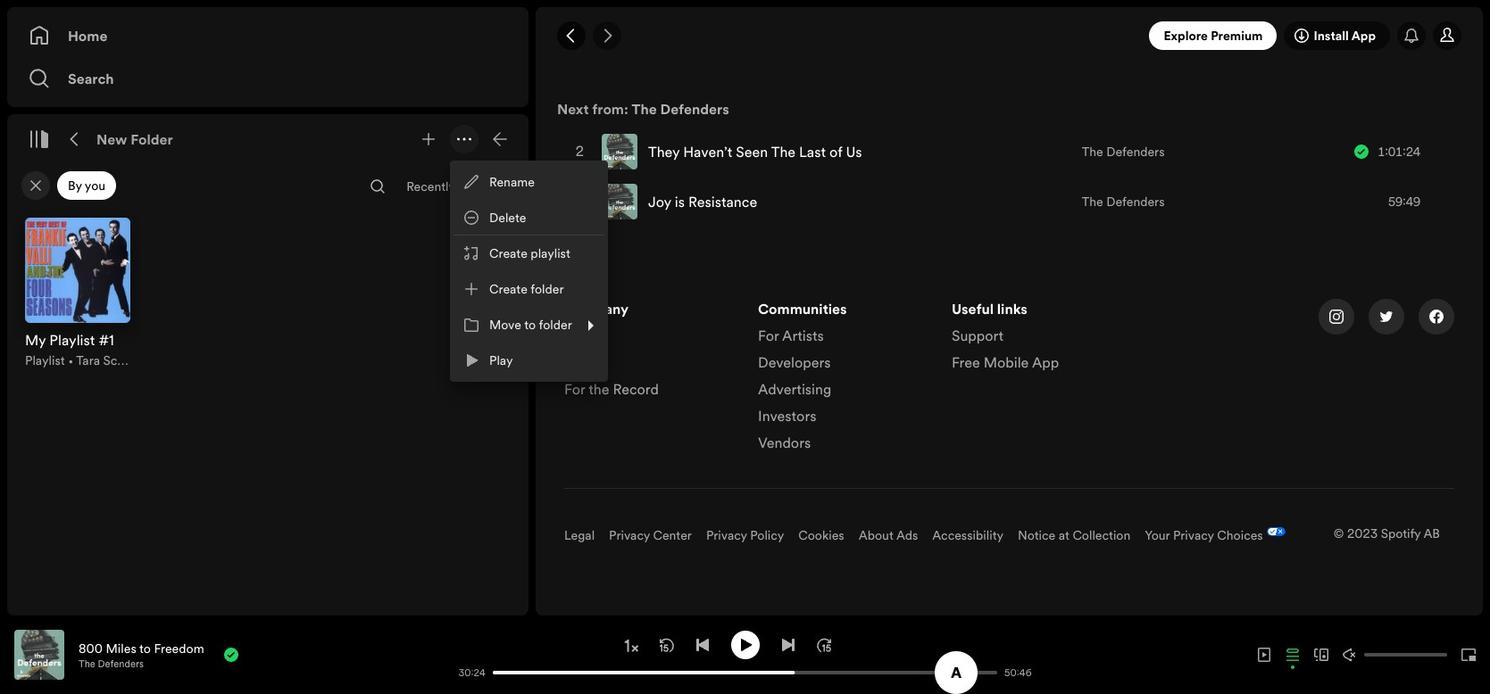 Task type: vqa. For each thing, say whether or not it's contained in the screenshot.
Defenders within 800 Miles to Freedom The Defenders
yes



Task type: describe. For each thing, give the bounding box(es) containing it.
notice
[[1018, 527, 1056, 545]]

privacy for privacy center
[[609, 527, 650, 545]]

new folder button
[[93, 125, 177, 154]]

they haven't seen the last of us cell
[[602, 128, 869, 176]]

ab
[[1424, 525, 1440, 543]]

accessibility
[[932, 527, 1004, 545]]

defenders inside 800 miles to freedom the defenders
[[98, 658, 144, 671]]

volume off image
[[1343, 648, 1357, 662]]

playlist
[[25, 352, 65, 370]]

the inside they haven't seen the last of us cell
[[771, 142, 796, 162]]

1:01:24 cell
[[1354, 128, 1446, 176]]

to inside 800 miles to freedom the defenders
[[139, 640, 151, 658]]

useful links support free mobile app
[[952, 299, 1059, 372]]

twitter image
[[1379, 310, 1394, 324]]

cookies
[[798, 527, 844, 545]]

seen
[[736, 142, 768, 162]]

support
[[952, 326, 1004, 346]]

advertising link
[[758, 379, 832, 406]]

privacy center link
[[609, 527, 692, 545]]

mobile
[[984, 353, 1029, 372]]

spotify – play queue element
[[536, 0, 1483, 587]]

privacy policy
[[706, 527, 784, 545]]

your privacy choices link
[[1145, 527, 1263, 545]]

us
[[846, 142, 862, 162]]

added
[[458, 178, 496, 196]]

home
[[68, 26, 108, 46]]

59:49
[[1388, 193, 1421, 211]]

vendors
[[758, 433, 811, 453]]

explore premium
[[1164, 27, 1263, 45]]

now playing: 800 miles to freedom by the defenders footer
[[14, 630, 450, 680]]

©
[[1334, 525, 1344, 543]]

the
[[589, 379, 609, 399]]

freedom
[[154, 640, 204, 658]]

free
[[952, 353, 980, 372]]

recently added
[[406, 178, 496, 196]]

move to folder button
[[454, 307, 604, 343]]

you
[[85, 177, 105, 195]]

to inside dropdown button
[[524, 316, 536, 334]]

group inside main element
[[14, 207, 141, 380]]

move to folder
[[489, 316, 572, 334]]

communities for artists developers advertising investors vendors
[[758, 299, 847, 453]]

folder inside move to folder dropdown button
[[539, 316, 572, 334]]

miles
[[106, 640, 136, 658]]

for the record
[[564, 379, 659, 399]]

list containing useful links
[[952, 299, 1124, 379]]

By you checkbox
[[57, 171, 116, 200]]

1 horizontal spatial about
[[859, 527, 894, 545]]

skip back 15 seconds image
[[659, 638, 674, 652]]

Recently Added, Grid view field
[[392, 172, 525, 201]]

developers
[[758, 353, 831, 372]]

investors link
[[758, 406, 816, 433]]

go forward image
[[600, 29, 614, 43]]

resistance
[[688, 192, 757, 212]]

by you
[[68, 177, 105, 195]]

skip forward 15 seconds image
[[817, 638, 831, 652]]

developers link
[[758, 353, 831, 379]]

cell inside spotify – play queue element
[[602, 12, 799, 60]]

move
[[489, 316, 521, 334]]

artists
[[782, 326, 824, 346]]

create folder button
[[454, 271, 604, 307]]

1 vertical spatial for
[[564, 379, 585, 399]]

800 miles to freedom the defenders
[[79, 640, 204, 671]]

folder
[[131, 129, 173, 149]]

search in your library image
[[371, 179, 385, 194]]

player controls element
[[290, 631, 1040, 680]]

3 the defenders from the top
[[1082, 193, 1165, 211]]

2023
[[1347, 525, 1378, 543]]

spotify
[[1381, 525, 1421, 543]]

30:24
[[459, 667, 486, 680]]

california consumer privacy act (ccpa) opt-out icon image
[[1263, 528, 1285, 540]]

next
[[557, 99, 589, 119]]

about ads link
[[859, 527, 918, 545]]

new folder
[[96, 129, 173, 149]]

next from: the defenders
[[557, 99, 729, 119]]

none search field inside main element
[[363, 172, 392, 201]]

play button
[[454, 343, 604, 379]]

investors
[[758, 406, 816, 426]]

© 2023 spotify ab
[[1334, 525, 1440, 543]]

privacy policy link
[[706, 527, 784, 545]]

app inside the top bar and user menu element
[[1351, 27, 1376, 45]]

joy is resistance
[[648, 192, 757, 212]]

cookies link
[[798, 527, 844, 545]]

haven't
[[683, 142, 732, 162]]

privacy center
[[609, 527, 692, 545]]

the defenders for 1:01:24
[[1082, 143, 1165, 161]]

the inside 800 miles to freedom the defenders
[[79, 658, 95, 671]]

policy
[[750, 527, 784, 545]]

collection
[[1073, 527, 1131, 545]]

from:
[[592, 99, 628, 119]]

advertising
[[758, 379, 832, 399]]

company about
[[564, 299, 629, 346]]

about link
[[564, 326, 604, 353]]

now playing view image
[[42, 638, 56, 653]]

clear filters image
[[29, 179, 43, 193]]



Task type: locate. For each thing, give the bounding box(es) containing it.
create playlist button
[[454, 236, 604, 271]]

the defenders
[[1082, 27, 1165, 45], [1082, 143, 1165, 161], [1082, 193, 1165, 211]]

accessibility link
[[932, 527, 1004, 545]]

app
[[1351, 27, 1376, 45], [1032, 353, 1059, 372]]

0 horizontal spatial list
[[564, 299, 737, 406]]

for inside communities for artists developers advertising investors vendors
[[758, 326, 779, 346]]

install
[[1314, 27, 1349, 45]]

company
[[564, 299, 629, 319]]

0 horizontal spatial for
[[564, 379, 585, 399]]

privacy left policy
[[706, 527, 747, 545]]

communities
[[758, 299, 847, 319]]

legal link
[[564, 527, 595, 545]]

privacy left center
[[609, 527, 650, 545]]

1 list from the left
[[564, 299, 737, 406]]

useful
[[952, 299, 994, 319]]

app inside useful links support free mobile app
[[1032, 353, 1059, 372]]

1 horizontal spatial for
[[758, 326, 779, 346]]

play image
[[738, 638, 752, 652]]

2 the defenders from the top
[[1082, 143, 1165, 161]]

top bar and user menu element
[[536, 7, 1483, 64]]

privacy for privacy policy
[[706, 527, 747, 545]]

notice at collection link
[[1018, 527, 1131, 545]]

about ads
[[859, 527, 918, 545]]

search link
[[29, 61, 507, 96]]

support link
[[952, 326, 1004, 353]]

what's new image
[[1404, 29, 1419, 43]]

2 list from the left
[[758, 299, 930, 460]]

3 list from the left
[[952, 299, 1124, 379]]

48:30 cell
[[1354, 12, 1446, 60]]

0 vertical spatial about
[[564, 326, 604, 346]]

choices
[[1217, 527, 1263, 545]]

800 miles to freedom link
[[79, 640, 204, 658]]

about left ads
[[859, 527, 894, 545]]

last
[[799, 142, 826, 162]]

links
[[997, 299, 1028, 319]]

privacy right your
[[1173, 527, 1214, 545]]

2 horizontal spatial list
[[952, 299, 1124, 379]]

for left artists on the top right of page
[[758, 326, 779, 346]]

menu containing rename
[[450, 161, 608, 382]]

search
[[68, 69, 114, 88]]

2 horizontal spatial privacy
[[1173, 527, 1214, 545]]

by
[[68, 177, 82, 195]]

2 vertical spatial the defenders
[[1082, 193, 1165, 211]]

about down company
[[564, 326, 604, 346]]

48:30
[[1388, 27, 1421, 45]]

install app link
[[1284, 21, 1390, 50]]

delete button
[[454, 200, 604, 236]]

your
[[1145, 527, 1170, 545]]

about
[[564, 326, 604, 346], [859, 527, 894, 545]]

0 horizontal spatial to
[[139, 640, 151, 658]]

main element
[[7, 7, 529, 616]]

1 vertical spatial the defenders
[[1082, 143, 1165, 161]]

0 horizontal spatial about
[[564, 326, 604, 346]]

connect to a device image
[[1314, 648, 1329, 662]]

at
[[1059, 527, 1070, 545]]

rename button
[[454, 164, 604, 200]]

change speed image
[[622, 637, 640, 655]]

1:01:24
[[1378, 143, 1421, 161]]

about inside the "company about"
[[564, 326, 604, 346]]

your privacy choices
[[1145, 527, 1263, 545]]

create folder
[[489, 280, 564, 298]]

1 create from the top
[[489, 245, 528, 262]]

home link
[[29, 18, 507, 54]]

for
[[758, 326, 779, 346], [564, 379, 585, 399]]

next image
[[781, 638, 795, 652]]

list containing company
[[564, 299, 737, 406]]

0 horizontal spatial privacy
[[609, 527, 650, 545]]

for left the
[[564, 379, 585, 399]]

1 horizontal spatial privacy
[[706, 527, 747, 545]]

0 horizontal spatial app
[[1032, 353, 1059, 372]]

2 create from the top
[[489, 280, 528, 298]]

center
[[653, 527, 692, 545]]

folder
[[531, 280, 564, 298], [539, 316, 572, 334]]

for the record link
[[564, 379, 659, 406]]

they
[[648, 142, 680, 162]]

joy is resistance cell
[[602, 178, 764, 226]]

0 vertical spatial the defenders
[[1082, 27, 1165, 45]]

ads
[[896, 527, 918, 545]]

folder inside the create folder button
[[531, 280, 564, 298]]

notice at collection
[[1018, 527, 1131, 545]]

1 privacy from the left
[[609, 527, 650, 545]]

1 horizontal spatial app
[[1351, 27, 1376, 45]]

800
[[79, 640, 103, 658]]

of
[[830, 142, 842, 162]]

0 vertical spatial for
[[758, 326, 779, 346]]

cell
[[602, 12, 799, 60]]

instagram image
[[1329, 310, 1344, 324]]

app right mobile
[[1032, 353, 1059, 372]]

0 vertical spatial folder
[[531, 280, 564, 298]]

premium
[[1211, 27, 1263, 45]]

the
[[1082, 27, 1103, 45], [632, 99, 657, 119], [771, 142, 796, 162], [1082, 143, 1103, 161], [1082, 193, 1103, 211], [79, 658, 95, 671]]

0 vertical spatial app
[[1351, 27, 1376, 45]]

group containing playlist
[[14, 207, 141, 380]]

list
[[564, 299, 737, 406], [758, 299, 930, 460], [952, 299, 1124, 379]]

create
[[489, 245, 528, 262], [489, 280, 528, 298]]

None search field
[[363, 172, 392, 201]]

1 horizontal spatial to
[[524, 316, 536, 334]]

legal
[[564, 527, 595, 545]]

50:46
[[1005, 667, 1032, 680]]

to right move
[[524, 316, 536, 334]]

to
[[524, 316, 536, 334], [139, 640, 151, 658]]

the defenders for 48:30
[[1082, 27, 1165, 45]]

record
[[613, 379, 659, 399]]

app right install
[[1351, 27, 1376, 45]]

create for create folder
[[489, 280, 528, 298]]

1 the defenders from the top
[[1082, 27, 1165, 45]]

explore
[[1164, 27, 1208, 45]]

go back image
[[564, 29, 579, 43]]

they haven't seen the last of us
[[648, 142, 862, 162]]

delete
[[489, 209, 526, 227]]

previous image
[[695, 638, 709, 652]]

create for create playlist
[[489, 245, 528, 262]]

1 vertical spatial create
[[489, 280, 528, 298]]

new
[[96, 129, 127, 149]]

1 vertical spatial to
[[139, 640, 151, 658]]

playlist •
[[25, 352, 76, 370]]

free mobile app link
[[952, 353, 1059, 379]]

create up move
[[489, 280, 528, 298]]

0 vertical spatial to
[[524, 316, 536, 334]]

joy
[[648, 192, 671, 212]]

create down delete
[[489, 245, 528, 262]]

is
[[675, 192, 685, 212]]

menu
[[450, 161, 608, 382]]

0 vertical spatial create
[[489, 245, 528, 262]]

1 vertical spatial app
[[1032, 353, 1059, 372]]

facebook image
[[1429, 310, 1444, 324]]

1 vertical spatial about
[[859, 527, 894, 545]]

2 privacy from the left
[[706, 527, 747, 545]]

list containing communities
[[758, 299, 930, 460]]

playlist
[[531, 245, 570, 262]]

3 privacy from the left
[[1173, 527, 1214, 545]]

install app
[[1314, 27, 1376, 45]]

to right miles
[[139, 640, 151, 658]]

1 horizontal spatial list
[[758, 299, 930, 460]]

the defenders link
[[1082, 27, 1165, 45], [632, 99, 729, 119], [1082, 143, 1165, 161], [1082, 193, 1165, 211], [79, 658, 144, 671]]

1 vertical spatial folder
[[539, 316, 572, 334]]

rename
[[489, 173, 535, 191]]

•
[[68, 352, 73, 370]]

recently
[[406, 178, 455, 196]]

group
[[14, 207, 141, 380]]



